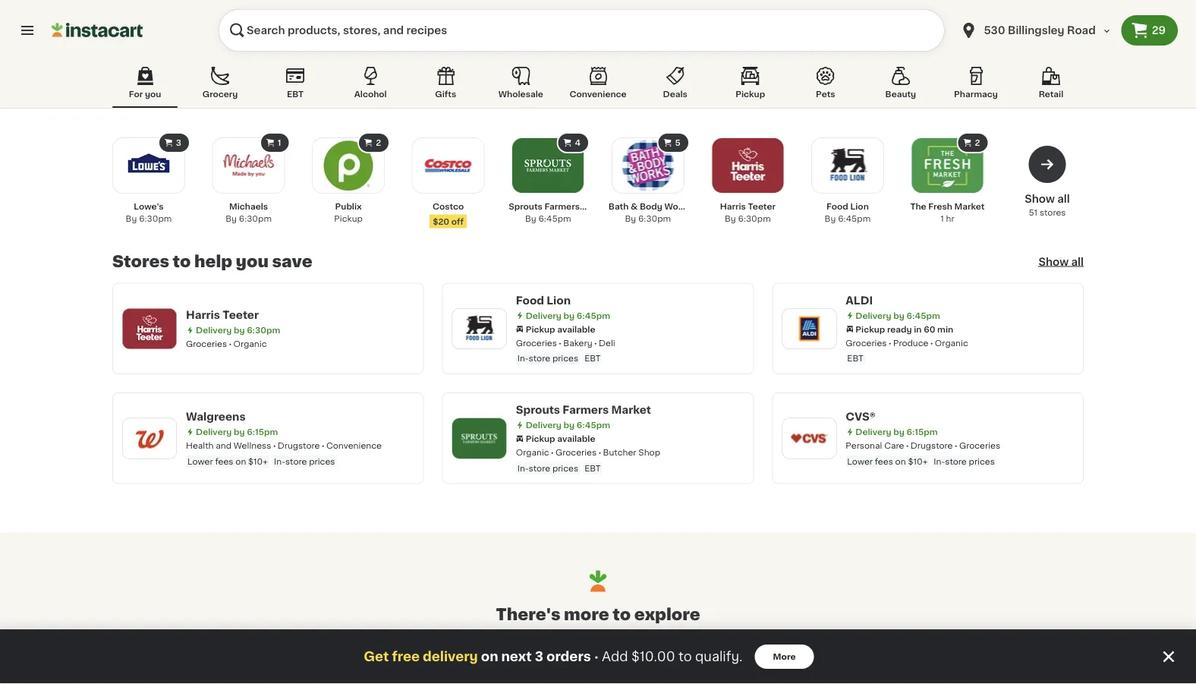 Task type: vqa. For each thing, say whether or not it's contained in the screenshot.
99 for Cottage Door Press Peek-A-Flap Who Book
no



Task type: describe. For each thing, give the bounding box(es) containing it.
in- inside groceries bakery deli in-store prices ebt
[[517, 354, 529, 363]]

prices inside personal care drugstore groceries lower fees on $10+ in-store prices
[[969, 457, 995, 465]]

1 inside the fresh market 1 hr
[[941, 214, 944, 223]]

qualify.
[[695, 650, 743, 663]]

pets button
[[793, 64, 858, 108]]

delivery for harris teeter
[[196, 326, 232, 334]]

groceries for groceries bakery deli in-store prices ebt
[[516, 339, 557, 347]]

prices inside organic groceries butcher shop in-store prices ebt
[[553, 464, 579, 472]]

show all
[[1039, 256, 1084, 267]]

delivery for food lion
[[526, 311, 562, 320]]

save
[[272, 254, 312, 270]]

the fresh market image
[[922, 140, 974, 191]]

by inside sprouts farmers market by 6:45pm
[[525, 214, 537, 223]]

teeter for harris teeter
[[223, 310, 259, 320]]

explore
[[635, 607, 701, 622]]

harris for harris teeter
[[186, 310, 220, 320]]

deli
[[599, 339, 615, 347]]

fees inside personal care drugstore groceries lower fees on $10+ in-store prices
[[875, 457, 893, 465]]

$10+ inside personal care drugstore groceries lower fees on $10+ in-store prices
[[908, 457, 928, 465]]

get
[[364, 650, 389, 663]]

store inside health and wellness drugstore convenience lower fees on $10+ in-store prices
[[285, 457, 307, 465]]

retail
[[1039, 90, 1064, 98]]

free
[[392, 650, 420, 663]]

gifts button
[[413, 64, 478, 108]]

lowe's image
[[123, 140, 175, 191]]

walgreens
[[186, 411, 246, 422]]

0 horizontal spatial organic
[[234, 340, 267, 348]]

and
[[216, 441, 232, 450]]

$10+ inside health and wellness drugstore convenience lower fees on $10+ in-store prices
[[248, 457, 268, 465]]

food for food lion by 6:45pm
[[827, 202, 849, 211]]

sprouts farmers market by 6:45pm
[[509, 202, 612, 223]]

convenience inside button
[[570, 90, 627, 98]]

stores
[[112, 254, 169, 270]]

stores to help you save tab panel
[[105, 132, 1092, 484]]

organic inside organic groceries butcher shop in-store prices ebt
[[516, 448, 549, 457]]

delivery by 6:45pm for aldi
[[856, 311, 940, 320]]

help
[[194, 254, 232, 270]]

wellness
[[234, 441, 271, 450]]

fees inside health and wellness drugstore convenience lower fees on $10+ in-store prices
[[215, 457, 233, 465]]

add
[[602, 650, 628, 663]]

delivery by 6:30pm
[[196, 326, 280, 334]]

delivery for cvs®
[[856, 428, 892, 436]]

by for cvs®
[[894, 428, 905, 436]]

pickup available for farmers
[[526, 435, 596, 443]]

•
[[594, 650, 599, 663]]

ebt button
[[263, 64, 328, 108]]

60
[[924, 325, 936, 333]]

groceries inside personal care drugstore groceries lower fees on $10+ in-store prices
[[960, 441, 1001, 450]]

delivery by 6:45pm for sprouts farmers market
[[526, 421, 610, 429]]

shop inside organic groceries butcher shop in-store prices ebt
[[639, 448, 660, 457]]

all for view all stores
[[587, 670, 601, 681]]

beauty
[[886, 90, 916, 98]]

pickup ready in 60 min
[[856, 325, 954, 333]]

the fresh market 1 hr
[[911, 202, 985, 223]]

food lion
[[516, 295, 571, 306]]

health and wellness drugstore convenience lower fees on $10+ in-store prices
[[186, 441, 382, 465]]

pets
[[816, 90, 836, 98]]

charlotte.
[[660, 629, 715, 640]]

delivery for aldi
[[856, 311, 892, 320]]

in inside there's more to explore shop 51 stores (and counting) in charlotte.
[[647, 629, 657, 640]]

view
[[558, 670, 585, 681]]

groceries organic
[[186, 340, 267, 348]]

pharmacy button
[[944, 64, 1009, 108]]

more button
[[755, 645, 814, 669]]

6:30pm for michaels by 6:30pm
[[239, 214, 272, 223]]

costco
[[433, 202, 464, 211]]

store inside groceries bakery deli in-store prices ebt
[[529, 354, 550, 363]]

stores inside the show all 51 stores
[[1040, 208, 1066, 217]]

fresh
[[929, 202, 953, 211]]

to inside treatment tracker modal dialog
[[679, 650, 692, 663]]

personal care drugstore groceries lower fees on $10+ in-store prices
[[846, 441, 1001, 465]]

530
[[984, 25, 1006, 36]]

6:15pm for walgreens
[[247, 428, 278, 436]]

in- inside personal care drugstore groceries lower fees on $10+ in-store prices
[[934, 457, 945, 465]]

pickup for sprouts farmers market
[[526, 435, 555, 443]]

butcher
[[603, 448, 637, 457]]

michaels by 6:30pm
[[226, 202, 272, 223]]

show all 51 stores
[[1025, 194, 1070, 217]]

delivery by 6:15pm for cvs®
[[856, 428, 938, 436]]

6:45pm inside sprouts farmers market by 6:45pm
[[539, 214, 571, 223]]

for you
[[129, 90, 161, 98]]

ebt inside organic groceries butcher shop in-store prices ebt
[[585, 464, 601, 472]]

0 vertical spatial 1
[[278, 139, 281, 147]]

ready
[[887, 325, 912, 333]]

2 for the fresh market 1 hr
[[975, 139, 980, 147]]

show for show all
[[1039, 256, 1069, 267]]

sprouts farmers market
[[516, 405, 651, 415]]

you inside button
[[145, 90, 161, 98]]

hr
[[946, 214, 955, 223]]

more
[[773, 653, 796, 661]]

6:45pm for food lion
[[577, 311, 610, 320]]

personal
[[846, 441, 882, 450]]

by inside harris teeter by 6:30pm
[[725, 214, 736, 223]]

on inside health and wellness drugstore convenience lower fees on $10+ in-store prices
[[236, 457, 246, 465]]

sprouts farmers market logo image
[[460, 418, 499, 458]]

lower inside personal care drugstore groceries lower fees on $10+ in-store prices
[[847, 457, 873, 465]]

delivery by 6:45pm for food lion
[[526, 311, 610, 320]]

51 inside the show all 51 stores
[[1029, 208, 1038, 217]]

Search field
[[219, 9, 945, 52]]

food for food lion
[[516, 295, 544, 306]]

michaels
[[229, 202, 268, 211]]

shop categories tab list
[[112, 64, 1084, 108]]

by inside bath & body works by 6:30pm
[[625, 214, 636, 223]]

bath
[[609, 202, 629, 211]]

pickup for food lion
[[526, 325, 555, 333]]

2 530 billingsley road button from the left
[[960, 9, 1113, 52]]

organic groceries butcher shop in-store prices ebt
[[516, 448, 660, 472]]

show all button
[[1039, 254, 1084, 269]]

farmers for sprouts farmers market
[[563, 405, 609, 415]]

store inside organic groceries butcher shop in-store prices ebt
[[529, 464, 550, 472]]

there's more to explore shop 51 stores (and counting) in charlotte.
[[482, 607, 715, 640]]

harris teeter image
[[722, 140, 774, 191]]

by inside food lion by 6:45pm
[[825, 214, 836, 223]]

bath & body works by 6:30pm
[[609, 202, 692, 223]]

the
[[911, 202, 927, 211]]

counting)
[[591, 629, 645, 640]]

min
[[938, 325, 954, 333]]

gifts
[[435, 90, 456, 98]]

pharmacy
[[954, 90, 998, 98]]

delivery
[[423, 650, 478, 663]]

sprouts farmers market image
[[522, 140, 574, 191]]

view all stores button
[[535, 660, 661, 684]]

body
[[640, 202, 663, 211]]

(and
[[564, 629, 589, 640]]

care
[[885, 441, 904, 450]]

aldi
[[846, 295, 873, 306]]

lion for food lion
[[547, 295, 571, 306]]

by for food lion
[[564, 311, 575, 320]]

pickup button
[[718, 64, 783, 108]]

all for show all
[[1072, 256, 1084, 267]]

pickup down publix
[[334, 214, 363, 223]]

view all stores link
[[535, 660, 661, 684]]



Task type: locate. For each thing, give the bounding box(es) containing it.
0 vertical spatial shop
[[639, 448, 660, 457]]

0 horizontal spatial lion
[[547, 295, 571, 306]]

on
[[236, 457, 246, 465], [896, 457, 906, 465], [481, 650, 498, 663]]

6:45pm down sprouts farmers market image
[[539, 214, 571, 223]]

delivery up personal
[[856, 428, 892, 436]]

0 horizontal spatial $10+
[[248, 457, 268, 465]]

food
[[827, 202, 849, 211], [516, 295, 544, 306]]

groceries inside groceries produce organic ebt
[[846, 339, 887, 347]]

publix pickup
[[334, 202, 363, 223]]

0 horizontal spatial 1
[[278, 139, 281, 147]]

ebt inside ebt button
[[287, 90, 304, 98]]

harris down harris teeter image
[[720, 202, 746, 211]]

drugstore inside personal care drugstore groceries lower fees on $10+ in-store prices
[[911, 441, 953, 450]]

by down sprouts farmers market image
[[525, 214, 537, 223]]

stores up get free delivery on next 3 orders • add $10.00 to qualify.
[[527, 629, 561, 640]]

0 vertical spatial farmers
[[545, 202, 580, 211]]

alcohol
[[354, 90, 387, 98]]

1 vertical spatial convenience
[[326, 441, 382, 450]]

drugstore right wellness
[[278, 441, 320, 450]]

to up counting)
[[613, 607, 631, 622]]

groceries produce organic ebt
[[846, 339, 969, 363]]

teeter up delivery by 6:30pm
[[223, 310, 259, 320]]

delivery by 6:45pm up ready
[[856, 311, 940, 320]]

1 vertical spatial food
[[516, 295, 544, 306]]

teeter
[[748, 202, 776, 211], [223, 310, 259, 320]]

convenience
[[570, 90, 627, 98], [326, 441, 382, 450]]

0 horizontal spatial shop
[[482, 629, 510, 640]]

2 lower from the left
[[847, 457, 873, 465]]

1 horizontal spatial harris
[[720, 202, 746, 211]]

delivery by 6:45pm down food lion
[[526, 311, 610, 320]]

by up care
[[894, 428, 905, 436]]

by for aldi
[[894, 311, 905, 320]]

delivery down walgreens
[[196, 428, 232, 436]]

1 lower from the left
[[188, 457, 213, 465]]

2 horizontal spatial on
[[896, 457, 906, 465]]

bakery
[[564, 339, 593, 347]]

market left '&' on the right of page
[[582, 202, 612, 211]]

1 horizontal spatial 6:15pm
[[907, 428, 938, 436]]

1 vertical spatial show
[[1039, 256, 1069, 267]]

1 vertical spatial shop
[[482, 629, 510, 640]]

1 vertical spatial teeter
[[223, 310, 259, 320]]

1 horizontal spatial 1
[[941, 214, 944, 223]]

$10+
[[248, 457, 268, 465], [908, 457, 928, 465]]

delivery by 6:45pm down sprouts farmers market
[[526, 421, 610, 429]]

grocery button
[[188, 64, 253, 108]]

shop inside there's more to explore shop 51 stores (and counting) in charlotte.
[[482, 629, 510, 640]]

organic down delivery by 6:30pm
[[234, 340, 267, 348]]

0 vertical spatial food
[[827, 202, 849, 211]]

1 vertical spatial sprouts
[[516, 405, 560, 415]]

3 right next
[[535, 650, 544, 663]]

by down harris teeter image
[[725, 214, 736, 223]]

stores inside button
[[603, 670, 639, 681]]

show
[[1025, 194, 1055, 204], [1039, 256, 1069, 267]]

2 by from the left
[[226, 214, 237, 223]]

delivery for walgreens
[[196, 428, 232, 436]]

1 horizontal spatial convenience
[[570, 90, 627, 98]]

pickup inside pickup button
[[736, 90, 765, 98]]

1 horizontal spatial you
[[236, 254, 269, 270]]

2 delivery by 6:15pm from the left
[[856, 428, 938, 436]]

sprouts down sprouts farmers market image
[[509, 202, 543, 211]]

1 vertical spatial in
[[647, 629, 657, 640]]

farmers inside sprouts farmers market by 6:45pm
[[545, 202, 580, 211]]

costco image
[[423, 140, 474, 191]]

6:30pm up "groceries organic"
[[247, 326, 280, 334]]

you inside tab panel
[[236, 254, 269, 270]]

1 vertical spatial harris
[[186, 310, 220, 320]]

0 vertical spatial all
[[1058, 194, 1070, 204]]

sprouts inside sprouts farmers market by 6:45pm
[[509, 202, 543, 211]]

ebt down deli
[[585, 354, 601, 363]]

5 by from the left
[[725, 214, 736, 223]]

1 by from the left
[[126, 214, 137, 223]]

in left 60
[[914, 325, 922, 333]]

in- inside organic groceries butcher shop in-store prices ebt
[[517, 464, 529, 472]]

0 horizontal spatial drugstore
[[278, 441, 320, 450]]

prices inside health and wellness drugstore convenience lower fees on $10+ in-store prices
[[309, 457, 335, 465]]

for you button
[[112, 64, 178, 108]]

by up "groceries organic"
[[234, 326, 245, 334]]

by up ready
[[894, 311, 905, 320]]

1 fees from the left
[[215, 457, 233, 465]]

stores to help you save
[[112, 254, 312, 270]]

6:30pm inside michaels by 6:30pm
[[239, 214, 272, 223]]

2 vertical spatial stores
[[603, 670, 639, 681]]

to inside there's more to explore shop 51 stores (and counting) in charlotte.
[[613, 607, 631, 622]]

6:30pm down body
[[638, 214, 671, 223]]

0 vertical spatial in
[[914, 325, 922, 333]]

2 pickup available from the top
[[526, 435, 596, 443]]

teeter down harris teeter image
[[748, 202, 776, 211]]

in up $10.00
[[647, 629, 657, 640]]

in-
[[517, 354, 529, 363], [274, 457, 285, 465], [934, 457, 945, 465], [517, 464, 529, 472]]

teeter inside harris teeter by 6:30pm
[[748, 202, 776, 211]]

on inside personal care drugstore groceries lower fees on $10+ in-store prices
[[896, 457, 906, 465]]

2 fees from the left
[[875, 457, 893, 465]]

1 vertical spatial farmers
[[563, 405, 609, 415]]

pickup available for lion
[[526, 325, 596, 333]]

farmers down sprouts farmers market image
[[545, 202, 580, 211]]

cvs® logo image
[[790, 418, 829, 458]]

deals
[[663, 90, 688, 98]]

1 horizontal spatial 2
[[975, 139, 980, 147]]

teeter for harris teeter by 6:30pm
[[748, 202, 776, 211]]

all inside the show all 51 stores
[[1058, 194, 1070, 204]]

2 horizontal spatial organic
[[935, 339, 969, 347]]

delivery down 'aldi'
[[856, 311, 892, 320]]

1 delivery by 6:15pm from the left
[[196, 428, 278, 436]]

1 horizontal spatial lion
[[851, 202, 869, 211]]

0 vertical spatial show
[[1025, 194, 1055, 204]]

1 vertical spatial to
[[613, 607, 631, 622]]

0 horizontal spatial delivery by 6:15pm
[[196, 428, 278, 436]]

show inside popup button
[[1039, 256, 1069, 267]]

6:15pm for cvs®
[[907, 428, 938, 436]]

by
[[126, 214, 137, 223], [226, 214, 237, 223], [525, 214, 537, 223], [625, 214, 636, 223], [725, 214, 736, 223], [825, 214, 836, 223]]

farmers up organic groceries butcher shop in-store prices ebt
[[563, 405, 609, 415]]

3 right lowe's image
[[176, 139, 181, 147]]

by inside michaels by 6:30pm
[[226, 214, 237, 223]]

available for farmers
[[557, 435, 596, 443]]

available up organic groceries butcher shop in-store prices ebt
[[557, 435, 596, 443]]

0 vertical spatial sprouts
[[509, 202, 543, 211]]

food up groceries bakery deli in-store prices ebt
[[516, 295, 544, 306]]

1 available from the top
[[557, 325, 596, 333]]

you right help at the left top of page
[[236, 254, 269, 270]]

lower
[[188, 457, 213, 465], [847, 457, 873, 465]]

0 horizontal spatial stores
[[527, 629, 561, 640]]

delivery down sprouts farmers market
[[526, 421, 562, 429]]

1 horizontal spatial lower
[[847, 457, 873, 465]]

harris teeter by 6:30pm
[[720, 202, 776, 223]]

2 for publix pickup
[[376, 139, 381, 147]]

1 vertical spatial stores
[[527, 629, 561, 640]]

by for sprouts farmers market
[[564, 421, 575, 429]]

orders
[[547, 650, 591, 663]]

29 button
[[1122, 15, 1178, 46]]

0 vertical spatial 3
[[176, 139, 181, 147]]

6:30pm down harris teeter image
[[738, 214, 771, 223]]

4 by from the left
[[625, 214, 636, 223]]

prices
[[553, 354, 579, 363], [309, 457, 335, 465], [969, 457, 995, 465], [553, 464, 579, 472]]

by down "lowe's"
[[126, 214, 137, 223]]

0 vertical spatial pickup available
[[526, 325, 596, 333]]

market up hr
[[955, 202, 985, 211]]

show inside the show all 51 stores
[[1025, 194, 1055, 204]]

by up wellness
[[234, 428, 245, 436]]

6:45pm down food lion image
[[838, 214, 871, 223]]

farmers for sprouts farmers market by 6:45pm
[[545, 202, 580, 211]]

3 inside stores to help you save tab panel
[[176, 139, 181, 147]]

available for lion
[[557, 325, 596, 333]]

0 vertical spatial teeter
[[748, 202, 776, 211]]

store inside personal care drugstore groceries lower fees on $10+ in-store prices
[[945, 457, 967, 465]]

available
[[557, 325, 596, 333], [557, 435, 596, 443]]

1 horizontal spatial delivery by 6:15pm
[[856, 428, 938, 436]]

2 right the fresh market image
[[975, 139, 980, 147]]

4
[[575, 139, 581, 147]]

all inside popup button
[[1072, 256, 1084, 267]]

1 vertical spatial all
[[1072, 256, 1084, 267]]

1 horizontal spatial 51
[[1029, 208, 1038, 217]]

0 vertical spatial lion
[[851, 202, 869, 211]]

shop up next
[[482, 629, 510, 640]]

6:30pm down "lowe's"
[[139, 214, 172, 223]]

drugstore right care
[[911, 441, 953, 450]]

6:15pm up wellness
[[247, 428, 278, 436]]

1 drugstore from the left
[[278, 441, 320, 450]]

&
[[631, 202, 638, 211]]

0 horizontal spatial in
[[647, 629, 657, 640]]

1 2 from the left
[[376, 139, 381, 147]]

pickup up harris teeter image
[[736, 90, 765, 98]]

market inside sprouts farmers market by 6:45pm
[[582, 202, 612, 211]]

groceries inside organic groceries butcher shop in-store prices ebt
[[556, 448, 597, 457]]

fees
[[215, 457, 233, 465], [875, 457, 893, 465]]

on inside treatment tracker modal dialog
[[481, 650, 498, 663]]

0 vertical spatial you
[[145, 90, 161, 98]]

pickup for aldi
[[856, 325, 885, 333]]

pickup available up organic groceries butcher shop in-store prices ebt
[[526, 435, 596, 443]]

to inside tab panel
[[173, 254, 191, 270]]

1 horizontal spatial food
[[827, 202, 849, 211]]

29
[[1152, 25, 1166, 36]]

health
[[186, 441, 214, 450]]

1 horizontal spatial $10+
[[908, 457, 928, 465]]

in
[[914, 325, 922, 333], [647, 629, 657, 640]]

bath & body works image
[[622, 140, 674, 191]]

produce
[[893, 339, 929, 347]]

pickup down food lion
[[526, 325, 555, 333]]

by down 'michaels'
[[226, 214, 237, 223]]

ebt inside groceries produce organic ebt
[[847, 354, 864, 363]]

market for sprouts farmers market by 6:45pm
[[582, 202, 612, 211]]

1 6:15pm from the left
[[247, 428, 278, 436]]

6:15pm up personal care drugstore groceries lower fees on $10+ in-store prices
[[907, 428, 938, 436]]

groceries for groceries organic
[[186, 340, 227, 348]]

1 pickup available from the top
[[526, 325, 596, 333]]

harris for harris teeter by 6:30pm
[[720, 202, 746, 211]]

1 vertical spatial 3
[[535, 650, 544, 663]]

billingsley
[[1008, 25, 1065, 36]]

0 horizontal spatial convenience
[[326, 441, 382, 450]]

1 vertical spatial lion
[[547, 295, 571, 306]]

None search field
[[219, 9, 945, 52]]

road
[[1067, 25, 1096, 36]]

51 inside there's more to explore shop 51 stores (and counting) in charlotte.
[[513, 629, 524, 640]]

by up the bakery
[[564, 311, 575, 320]]

pickup left ready
[[856, 325, 885, 333]]

show down the show all 51 stores
[[1039, 256, 1069, 267]]

on left next
[[481, 650, 498, 663]]

fees down care
[[875, 457, 893, 465]]

2 6:15pm from the left
[[907, 428, 938, 436]]

fees down and
[[215, 457, 233, 465]]

3 by from the left
[[525, 214, 537, 223]]

1 horizontal spatial on
[[481, 650, 498, 663]]

prices inside groceries bakery deli in-store prices ebt
[[553, 354, 579, 363]]

1 horizontal spatial stores
[[603, 670, 639, 681]]

1 vertical spatial you
[[236, 254, 269, 270]]

sprouts for sprouts farmers market
[[516, 405, 560, 415]]

0 horizontal spatial fees
[[215, 457, 233, 465]]

6:15pm
[[247, 428, 278, 436], [907, 428, 938, 436]]

pickup available up groceries bakery deli in-store prices ebt
[[526, 325, 596, 333]]

1 vertical spatial available
[[557, 435, 596, 443]]

lower down personal
[[847, 457, 873, 465]]

0 vertical spatial to
[[173, 254, 191, 270]]

food down food lion image
[[827, 202, 849, 211]]

0 vertical spatial convenience
[[570, 90, 627, 98]]

3 inside treatment tracker modal dialog
[[535, 650, 544, 663]]

michaels image
[[223, 140, 274, 191]]

1 horizontal spatial all
[[1058, 194, 1070, 204]]

1 horizontal spatial organic
[[516, 448, 549, 457]]

0 horizontal spatial on
[[236, 457, 246, 465]]

1 horizontal spatial in
[[914, 325, 922, 333]]

0 horizontal spatial food
[[516, 295, 544, 306]]

1 530 billingsley road button from the left
[[951, 9, 1122, 52]]

ebt down pickup ready in 60 min
[[847, 354, 864, 363]]

show up show all popup button
[[1025, 194, 1055, 204]]

food lion logo image
[[460, 309, 499, 348]]

2 vertical spatial all
[[587, 670, 601, 681]]

market up butcher
[[611, 405, 651, 415]]

cvs®
[[846, 411, 876, 422]]

delivery down food lion
[[526, 311, 562, 320]]

market
[[582, 202, 612, 211], [955, 202, 985, 211], [611, 405, 651, 415]]

market inside the fresh market 1 hr
[[955, 202, 985, 211]]

1 vertical spatial 1
[[941, 214, 944, 223]]

6:45pm down sprouts farmers market
[[577, 421, 610, 429]]

retail button
[[1019, 64, 1084, 108]]

6:45pm for sprouts farmers market
[[577, 421, 610, 429]]

publix
[[335, 202, 362, 211]]

1 horizontal spatial teeter
[[748, 202, 776, 211]]

aldi logo image
[[790, 309, 829, 348]]

delivery by 6:15pm for walgreens
[[196, 428, 278, 436]]

lower down health
[[188, 457, 213, 465]]

available up the bakery
[[557, 325, 596, 333]]

0 horizontal spatial 51
[[513, 629, 524, 640]]

1 horizontal spatial fees
[[875, 457, 893, 465]]

harris teeter
[[186, 310, 259, 320]]

organic down min
[[935, 339, 969, 347]]

treatment tracker modal dialog
[[0, 629, 1196, 684]]

lowe's
[[134, 202, 164, 211]]

by down '&' on the right of page
[[625, 214, 636, 223]]

market for sprouts farmers market
[[611, 405, 651, 415]]

$10.00
[[632, 650, 675, 663]]

1 horizontal spatial drugstore
[[911, 441, 953, 450]]

groceries inside groceries bakery deli in-store prices ebt
[[516, 339, 557, 347]]

0 vertical spatial stores
[[1040, 208, 1066, 217]]

harris teeter logo image
[[130, 309, 169, 348]]

1 left hr
[[941, 214, 944, 223]]

lion for food lion by 6:45pm
[[851, 202, 869, 211]]

by down food lion image
[[825, 214, 836, 223]]

lion inside food lion by 6:45pm
[[851, 202, 869, 211]]

food inside food lion by 6:45pm
[[827, 202, 849, 211]]

sprouts for sprouts farmers market by 6:45pm
[[509, 202, 543, 211]]

for
[[129, 90, 143, 98]]

1 horizontal spatial shop
[[639, 448, 660, 457]]

more
[[564, 607, 609, 622]]

6:30pm for delivery by 6:30pm
[[247, 326, 280, 334]]

2
[[376, 139, 381, 147], [975, 139, 980, 147]]

lowe's by 6:30pm
[[126, 202, 172, 223]]

lion down food lion image
[[851, 202, 869, 211]]

on down wellness
[[236, 457, 246, 465]]

1 horizontal spatial to
[[613, 607, 631, 622]]

publix image
[[323, 140, 374, 191]]

all for show all 51 stores
[[1058, 194, 1070, 204]]

2 horizontal spatial stores
[[1040, 208, 1066, 217]]

2 available from the top
[[557, 435, 596, 443]]

6:45pm up deli
[[577, 311, 610, 320]]

by down sprouts farmers market
[[564, 421, 575, 429]]

6:45pm
[[539, 214, 571, 223], [838, 214, 871, 223], [577, 311, 610, 320], [907, 311, 940, 320], [577, 421, 610, 429]]

0 horizontal spatial 3
[[176, 139, 181, 147]]

by for harris teeter
[[234, 326, 245, 334]]

grocery
[[203, 90, 238, 98]]

pickup down sprouts farmers market
[[526, 435, 555, 443]]

next
[[501, 650, 532, 663]]

by inside lowe's by 6:30pm
[[126, 214, 137, 223]]

6 by from the left
[[825, 214, 836, 223]]

2 drugstore from the left
[[911, 441, 953, 450]]

on down care
[[896, 457, 906, 465]]

6:30pm inside harris teeter by 6:30pm
[[738, 214, 771, 223]]

to down "charlotte."
[[679, 650, 692, 663]]

show for show all 51 stores
[[1025, 194, 1055, 204]]

2 right publix image at the top left of the page
[[376, 139, 381, 147]]

6:45pm for aldi
[[907, 311, 940, 320]]

food lion image
[[822, 140, 874, 191]]

0 horizontal spatial to
[[173, 254, 191, 270]]

2 horizontal spatial to
[[679, 650, 692, 663]]

groceries for groceries produce organic ebt
[[846, 339, 887, 347]]

ebt down sprouts farmers market
[[585, 464, 601, 472]]

stores up show all popup button
[[1040, 208, 1066, 217]]

1 vertical spatial 51
[[513, 629, 524, 640]]

6:30pm inside lowe's by 6:30pm
[[139, 214, 172, 223]]

0 vertical spatial 51
[[1029, 208, 1038, 217]]

food lion by 6:45pm
[[825, 202, 871, 223]]

0 horizontal spatial lower
[[188, 457, 213, 465]]

0 horizontal spatial all
[[587, 670, 601, 681]]

organic right sprouts farmers market logo
[[516, 448, 549, 457]]

1 vertical spatial pickup available
[[526, 435, 596, 443]]

all
[[1058, 194, 1070, 204], [1072, 256, 1084, 267], [587, 670, 601, 681]]

ebt left alcohol
[[287, 90, 304, 98]]

$20
[[433, 217, 450, 225]]

stores inside there's more to explore shop 51 stores (and counting) in charlotte.
[[527, 629, 561, 640]]

pickup available
[[526, 325, 596, 333], [526, 435, 596, 443]]

2 $10+ from the left
[[908, 457, 928, 465]]

in- inside health and wellness drugstore convenience lower fees on $10+ in-store prices
[[274, 457, 285, 465]]

harris inside harris teeter by 6:30pm
[[720, 202, 746, 211]]

to
[[173, 254, 191, 270], [613, 607, 631, 622], [679, 650, 692, 663]]

costco $20 off
[[433, 202, 464, 225]]

stores
[[1040, 208, 1066, 217], [527, 629, 561, 640], [603, 670, 639, 681]]

6:30pm inside bath & body works by 6:30pm
[[638, 214, 671, 223]]

1 horizontal spatial 3
[[535, 650, 544, 663]]

delivery down the harris teeter
[[196, 326, 232, 334]]

off
[[452, 217, 464, 225]]

organic
[[935, 339, 969, 347], [234, 340, 267, 348], [516, 448, 549, 457]]

organic inside groceries produce organic ebt
[[935, 339, 969, 347]]

stores down add
[[603, 670, 639, 681]]

delivery for sprouts farmers market
[[526, 421, 562, 429]]

0 horizontal spatial 6:15pm
[[247, 428, 278, 436]]

to left help at the left top of page
[[173, 254, 191, 270]]

ebt
[[287, 90, 304, 98], [585, 354, 601, 363], [847, 354, 864, 363], [585, 464, 601, 472]]

0 horizontal spatial 2
[[376, 139, 381, 147]]

2 vertical spatial to
[[679, 650, 692, 663]]

harris
[[720, 202, 746, 211], [186, 310, 220, 320]]

delivery by 6:15pm up and
[[196, 428, 278, 436]]

530 billingsley road button
[[951, 9, 1122, 52], [960, 9, 1113, 52]]

by for walgreens
[[234, 428, 245, 436]]

get free delivery on next 3 orders • add $10.00 to qualify.
[[364, 650, 743, 663]]

lion
[[851, 202, 869, 211], [547, 295, 571, 306]]

all inside button
[[587, 670, 601, 681]]

works
[[665, 202, 692, 211]]

wholesale button
[[488, 64, 554, 108]]

0 horizontal spatial you
[[145, 90, 161, 98]]

lower inside health and wellness drugstore convenience lower fees on $10+ in-store prices
[[188, 457, 213, 465]]

delivery by 6:15pm up care
[[856, 428, 938, 436]]

view all stores
[[558, 670, 639, 681]]

6:30pm for lowe's by 6:30pm
[[139, 214, 172, 223]]

groceries bakery deli in-store prices ebt
[[516, 339, 615, 363]]

sprouts down groceries bakery deli in-store prices ebt
[[516, 405, 560, 415]]

1 $10+ from the left
[[248, 457, 268, 465]]

shop right butcher
[[639, 448, 660, 457]]

shop
[[639, 448, 660, 457], [482, 629, 510, 640]]

1 right michaels image
[[278, 139, 281, 147]]

lion up the bakery
[[547, 295, 571, 306]]

harris up "groceries organic"
[[186, 310, 220, 320]]

convenience inside health and wellness drugstore convenience lower fees on $10+ in-store prices
[[326, 441, 382, 450]]

0 horizontal spatial harris
[[186, 310, 220, 320]]

instacart image
[[52, 21, 143, 39]]

convenience button
[[564, 64, 633, 108]]

0 vertical spatial available
[[557, 325, 596, 333]]

pickup
[[736, 90, 765, 98], [334, 214, 363, 223], [526, 325, 555, 333], [856, 325, 885, 333], [526, 435, 555, 443]]

wholesale
[[499, 90, 543, 98]]

0 vertical spatial harris
[[720, 202, 746, 211]]

market for the fresh market 1 hr
[[955, 202, 985, 211]]

2 2 from the left
[[975, 139, 980, 147]]

in inside stores to help you save tab panel
[[914, 325, 922, 333]]

walgreens logo image
[[130, 418, 169, 458]]

drugstore inside health and wellness drugstore convenience lower fees on $10+ in-store prices
[[278, 441, 320, 450]]

ebt inside groceries bakery deli in-store prices ebt
[[585, 354, 601, 363]]

0 horizontal spatial teeter
[[223, 310, 259, 320]]

6:45pm up 60
[[907, 311, 940, 320]]

5
[[675, 139, 681, 147]]

deals button
[[643, 64, 708, 108]]

6:45pm inside food lion by 6:45pm
[[838, 214, 871, 223]]

you right "for"
[[145, 90, 161, 98]]

6:30pm down 'michaels'
[[239, 214, 272, 223]]

2 horizontal spatial all
[[1072, 256, 1084, 267]]

beauty button
[[868, 64, 934, 108]]



